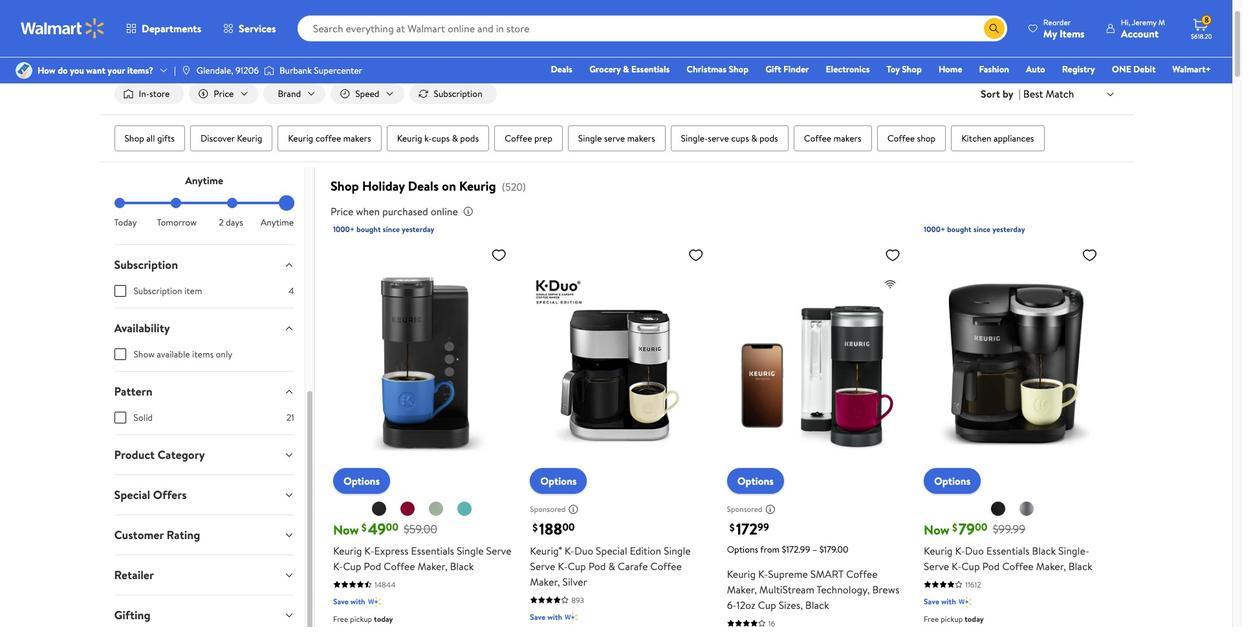 Task type: describe. For each thing, give the bounding box(es) containing it.
search icon image
[[989, 23, 1000, 34]]

shop up when
[[331, 177, 359, 195]]

Today radio
[[114, 198, 125, 208]]

moonlight gray image
[[1019, 501, 1035, 517]]

speed button inside sort and filter section element
[[331, 83, 404, 104]]

rating
[[167, 527, 200, 544]]

1 horizontal spatial save
[[530, 612, 546, 623]]

2 days
[[219, 216, 243, 229]]

by
[[1003, 87, 1014, 101]]

0 horizontal spatial kitchen
[[152, 14, 182, 27]]

one debit
[[1112, 63, 1156, 76]]

from
[[760, 543, 780, 556]]

shop all gifts link
[[114, 126, 185, 151]]

now $ 79 00 $99.99 keurig k-duo essentials black single- serve k-cup pod coffee maker, black
[[924, 518, 1093, 574]]

reorder my items
[[1044, 16, 1085, 40]]

best match button
[[1021, 85, 1118, 102]]

express
[[374, 544, 409, 558]]

prep
[[534, 132, 552, 145]]

add to favorites list, keurig k-supreme smart coffee maker, multistream technology, brews 6-12oz cup sizes, black image
[[885, 247, 901, 263]]

cup inside now $ 49 00 $59.00 keurig k-express essentials single serve k-cup pod coffee maker, black
[[343, 559, 361, 574]]

$ 172 99
[[730, 518, 769, 540]]

kitchen & dining link
[[152, 14, 218, 27]]

speed inside sort and filter section element
[[355, 87, 380, 100]]

1 vertical spatial kitchen
[[962, 132, 992, 145]]

price button
[[189, 83, 258, 104]]

cups for serve
[[731, 132, 749, 145]]

fashion link
[[974, 62, 1015, 76]]

in-
[[139, 87, 149, 100]]

& for keurig k-cups & pods
[[452, 132, 458, 145]]

your
[[108, 64, 125, 77]]

3 makers from the left
[[834, 132, 862, 145]]

subscription tab
[[104, 245, 305, 285]]

options for the keurig k-express essentials single serve k-cup pod coffee maker, black image
[[344, 474, 380, 488]]

hi,
[[1121, 16, 1131, 27]]

customer rating
[[114, 527, 200, 544]]

carafe
[[618, 559, 648, 574]]

k- inside "keurig k-supreme smart coffee maker, multistream technology, brews 6-12oz cup sizes, black"
[[758, 567, 768, 581]]

do
[[58, 64, 68, 77]]

essentials for 49
[[411, 544, 454, 558]]

serve for single-
[[708, 132, 729, 145]]

maker, inside now $ 79 00 $99.99 keurig k-duo essentials black single- serve k-cup pod coffee maker, black
[[1036, 559, 1066, 574]]

 image for how do you want your items?
[[16, 62, 32, 79]]

$179.00
[[820, 543, 849, 556]]

$59.00
[[404, 522, 438, 538]]

one debit link
[[1106, 62, 1162, 76]]

items
[[192, 348, 214, 361]]

Anytime radio
[[284, 198, 294, 208]]

makers for keurig coffee makers
[[343, 132, 371, 145]]

Show available items only checkbox
[[114, 349, 126, 360]]

supreme
[[768, 567, 808, 581]]

now for 79
[[924, 521, 950, 539]]

speed inside tab
[[114, 146, 146, 162]]

Search search field
[[297, 16, 1007, 41]]

$ 188 00
[[533, 518, 575, 540]]

pod inside now $ 79 00 $99.99 keurig k-duo essentials black single- serve k-cup pod coffee maker, black
[[982, 559, 1000, 574]]

options for "keurig k-supreme smart coffee maker, multistream technology, brews 6-12oz cup sizes, black" image
[[737, 474, 774, 488]]

online
[[431, 205, 458, 219]]

gifting button
[[104, 596, 305, 628]]

registry link
[[1056, 62, 1101, 76]]

in-store
[[139, 87, 170, 100]]

$618.20
[[1191, 32, 1212, 41]]

keurig® k-duo special edition single serve k-cup pod & carafe coffee maker, silver
[[530, 544, 691, 589]]

shop right "toy"
[[902, 63, 922, 76]]

& for home / kitchen & dining / keurig
[[184, 14, 190, 27]]

availability
[[114, 320, 170, 337]]

my
[[1044, 26, 1057, 40]]

options for the keurig k-duo essentials black single-serve k-cup pod coffee maker, black image
[[934, 474, 971, 488]]

gifts
[[157, 132, 175, 145]]

christmas
[[687, 63, 727, 76]]

toy shop link
[[881, 62, 928, 76]]

price when purchased online
[[331, 205, 458, 219]]

1 horizontal spatial with
[[548, 612, 562, 623]]

keurig®
[[530, 544, 562, 558]]

auto link
[[1020, 62, 1051, 76]]

coffee shop
[[888, 132, 936, 145]]

debit
[[1134, 63, 1156, 76]]

bought for 79
[[947, 224, 972, 235]]

0 horizontal spatial home link
[[114, 14, 138, 27]]

$99.99
[[993, 522, 1026, 538]]

0 horizontal spatial anytime
[[185, 173, 223, 188]]

jeremy
[[1132, 16, 1157, 27]]

anytime inside how fast do you want your order? "option group"
[[261, 216, 294, 229]]

 image for glendale, 91206
[[181, 65, 191, 76]]

burbank supercenter
[[280, 64, 362, 77]]

sort
[[981, 87, 1000, 101]]

0 vertical spatial |
[[174, 64, 176, 77]]

1 vertical spatial home link
[[933, 62, 968, 76]]

keurig coffee makers
[[288, 132, 371, 145]]

(520)
[[502, 180, 526, 194]]

1 vertical spatial deals
[[408, 177, 439, 195]]

single- inside now $ 79 00 $99.99 keurig k-duo essentials black single- serve k-cup pod coffee maker, black
[[1059, 544, 1090, 558]]

single serve makers
[[578, 132, 655, 145]]

save for 49
[[333, 596, 349, 607]]

special inside dropdown button
[[114, 487, 150, 503]]

services
[[239, 21, 276, 36]]

ad disclaimer and feedback for ingridsponsoredproducts image
[[765, 504, 776, 515]]

special inside "keurig® k-duo special edition single serve k-cup pod & carafe coffee maker, silver"
[[596, 544, 627, 558]]

sponsored for 172
[[727, 504, 763, 515]]

price for price
[[214, 87, 234, 100]]

tomorrow
[[157, 216, 197, 229]]

price for price when purchased online
[[331, 205, 354, 219]]

reorder
[[1044, 16, 1071, 27]]

black image for 49
[[371, 501, 387, 517]]

serve inside now $ 79 00 $99.99 keurig k-duo essentials black single- serve k-cup pod coffee maker, black
[[924, 559, 949, 574]]

silver
[[563, 575, 587, 589]]

keurig k-supreme smart coffee maker, multistream technology, brews 6-12oz cup sizes, black
[[727, 567, 900, 613]]

free for 79
[[924, 614, 939, 625]]

black inside "keurig k-supreme smart coffee maker, multistream technology, brews 6-12oz cup sizes, black"
[[805, 598, 829, 613]]

pickup for 49
[[350, 614, 372, 625]]

0 vertical spatial single-
[[681, 132, 708, 145]]

electronics
[[826, 63, 870, 76]]

coffee prep
[[505, 132, 552, 145]]

$ inside now $ 49 00 $59.00 keurig k-express essentials single serve k-cup pod coffee maker, black
[[362, 521, 367, 535]]

makers for single serve makers
[[627, 132, 655, 145]]

ad disclaimer and feedback for skylinedisplayad image
[[704, 46, 715, 56]]

walmart plus image for 49
[[368, 596, 381, 609]]

keurig inside now $ 49 00 $59.00 keurig k-express essentials single serve k-cup pod coffee maker, black
[[333, 544, 362, 558]]

product category button
[[104, 436, 305, 475]]

glendale,
[[197, 64, 233, 77]]

options link for the keurig k-duo essentials black single-serve k-cup pod coffee maker, black image
[[924, 468, 981, 494]]

category
[[158, 447, 205, 463]]

christmas shop
[[687, 63, 749, 76]]

11612
[[965, 580, 981, 591]]

free pickup today for 49
[[333, 614, 393, 625]]

technology,
[[817, 583, 870, 597]]

pod inside "keurig® k-duo special edition single serve k-cup pod & carafe coffee maker, silver"
[[589, 559, 606, 574]]

items?
[[127, 64, 153, 77]]

1 horizontal spatial sponsored
[[666, 46, 702, 57]]

shop left all
[[125, 132, 144, 145]]

coffee inside "keurig k-supreme smart coffee maker, multistream technology, brews 6-12oz cup sizes, black"
[[846, 567, 878, 581]]

coffee prep link
[[494, 126, 563, 151]]

coffee
[[316, 132, 341, 145]]

sizes,
[[779, 598, 803, 613]]

shop all gifts
[[125, 132, 175, 145]]

keurig k-duo essentials black single-serve k-cup pod coffee maker, black image
[[924, 242, 1103, 484]]

one
[[1112, 63, 1132, 76]]

duo inside now $ 79 00 $99.99 keurig k-duo essentials black single- serve k-cup pod coffee maker, black
[[965, 544, 984, 558]]

k-
[[424, 132, 432, 145]]

maker, inside now $ 49 00 $59.00 keurig k-express essentials single serve k-cup pod coffee maker, black
[[418, 559, 448, 574]]

cup inside "keurig® k-duo special edition single serve k-cup pod & carafe coffee maker, silver"
[[568, 559, 586, 574]]

multistream
[[760, 583, 815, 597]]

0 horizontal spatial speed button
[[104, 134, 305, 173]]

2 vertical spatial subscription
[[134, 285, 182, 298]]

home / kitchen & dining / keurig
[[114, 14, 257, 27]]

pod inside now $ 49 00 $59.00 keurig k-express essentials single serve k-cup pod coffee maker, black
[[364, 559, 381, 574]]

smart
[[811, 567, 844, 581]]

departments
[[142, 21, 201, 36]]

add to favorites list, keurig® k-duo special edition single serve k-cup pod & carafe coffee maker, silver image
[[688, 247, 704, 263]]

account
[[1121, 26, 1159, 40]]

walmart plus image for 79
[[959, 596, 972, 609]]

sponsored for 188
[[530, 504, 566, 515]]

1000+ bought since yesterday for 49
[[333, 224, 435, 235]]

show available items only
[[134, 348, 232, 361]]

black image for 79
[[991, 501, 1006, 517]]

pods for single-serve cups & pods
[[760, 132, 778, 145]]

departments button
[[115, 13, 212, 44]]

single inside "keurig® k-duo special edition single serve k-cup pod & carafe coffee maker, silver"
[[664, 544, 691, 558]]

sage image
[[428, 501, 444, 517]]

2 / from the left
[[223, 14, 226, 27]]

discover keurig
[[201, 132, 262, 145]]

now for 49
[[333, 521, 359, 539]]

kitchen appliances
[[962, 132, 1034, 145]]



Task type: locate. For each thing, give the bounding box(es) containing it.
subscription inside button
[[434, 87, 482, 100]]

m
[[1159, 16, 1165, 27]]

special offers
[[114, 487, 187, 503]]

Tomorrow radio
[[171, 198, 181, 208]]

1 today from the left
[[374, 614, 393, 625]]

customer rating tab
[[104, 516, 305, 555]]

 image left glendale,
[[181, 65, 191, 76]]

availability button
[[104, 309, 305, 348]]

0 horizontal spatial pickup
[[350, 614, 372, 625]]

2 horizontal spatial save
[[924, 596, 940, 607]]

2 horizontal spatial walmart plus image
[[959, 596, 972, 609]]

None range field
[[114, 202, 294, 205]]

| right items? on the top left
[[174, 64, 176, 77]]

1 horizontal spatial walmart plus image
[[565, 611, 578, 624]]

essentials down $59.00
[[411, 544, 454, 558]]

all
[[146, 132, 155, 145]]

1 since from the left
[[383, 224, 400, 235]]

shop
[[917, 132, 936, 145]]

1 horizontal spatial single-
[[1059, 544, 1090, 558]]

99
[[758, 520, 769, 535]]

kitchen left dining
[[152, 14, 182, 27]]

now inside now $ 49 00 $59.00 keurig k-express essentials single serve k-cup pod coffee maker, black
[[333, 521, 359, 539]]

essentials down search 'search field'
[[631, 63, 670, 76]]

coffee inside "link"
[[505, 132, 532, 145]]

keurig inside now $ 79 00 $99.99 keurig k-duo essentials black single- serve k-cup pod coffee maker, black
[[924, 544, 953, 558]]

match
[[1046, 87, 1074, 101]]

1000+ for 49
[[333, 224, 355, 235]]

00 left $99.99
[[975, 520, 988, 535]]

on
[[442, 177, 456, 195]]

1000+ for 79
[[924, 224, 945, 235]]

today down 14844
[[374, 614, 393, 625]]

burbank
[[280, 64, 312, 77]]

price inside dropdown button
[[214, 87, 234, 100]]

0 horizontal spatial cups
[[432, 132, 450, 145]]

single right edition
[[664, 544, 691, 558]]

0 horizontal spatial since
[[383, 224, 400, 235]]

subscription inside dropdown button
[[114, 257, 178, 273]]

1 free from the left
[[333, 614, 348, 625]]

keurig k-supreme smart coffee maker, multistream technology, brews 6-12oz cup sizes, black image
[[727, 242, 906, 484]]

essentials inside now $ 79 00 $99.99 keurig k-duo essentials black single- serve k-cup pod coffee maker, black
[[987, 544, 1030, 558]]

deals left on at the top left of the page
[[408, 177, 439, 195]]

1 horizontal spatial pickup
[[941, 614, 963, 625]]

home link left fashion
[[933, 62, 968, 76]]

172
[[736, 518, 758, 540]]

0 horizontal spatial deals
[[408, 177, 439, 195]]

2 horizontal spatial single
[[664, 544, 691, 558]]

00 for 49
[[386, 520, 399, 535]]

2 pods from the left
[[760, 132, 778, 145]]

essentials for 79
[[987, 544, 1030, 558]]

glendale, 91206
[[197, 64, 259, 77]]

1000+ bought since yesterday for 79
[[924, 224, 1025, 235]]

cup
[[343, 559, 361, 574], [568, 559, 586, 574], [962, 559, 980, 574], [758, 598, 776, 613]]

1 vertical spatial speed
[[114, 146, 146, 162]]

| inside sort and filter section element
[[1019, 87, 1021, 101]]

2 $ from the left
[[533, 521, 538, 535]]

$172.99
[[782, 543, 810, 556]]

subscription up subscription item
[[114, 257, 178, 273]]

|
[[174, 64, 176, 77], [1019, 87, 1021, 101]]

walmart image
[[21, 18, 105, 39]]

with for 79
[[941, 596, 956, 607]]

gifting
[[114, 608, 151, 624]]

1 horizontal spatial serve
[[708, 132, 729, 145]]

today for 79
[[965, 614, 984, 625]]

speed button
[[331, 83, 404, 104], [104, 134, 305, 173]]

pods left the coffee makers
[[760, 132, 778, 145]]

1 horizontal spatial free
[[924, 614, 939, 625]]

serve for single
[[604, 132, 625, 145]]

1 horizontal spatial essentials
[[631, 63, 670, 76]]

black inside now $ 49 00 $59.00 keurig k-express essentials single serve k-cup pod coffee maker, black
[[450, 559, 474, 574]]

3 $ from the left
[[730, 521, 735, 535]]

price
[[214, 87, 234, 100], [331, 205, 354, 219]]

0 horizontal spatial  image
[[16, 62, 32, 79]]

2 bought from the left
[[947, 224, 972, 235]]

walmart plus image down 14844
[[368, 596, 381, 609]]

pods right the k-
[[460, 132, 479, 145]]

services button
[[212, 13, 287, 44]]

1 options link from the left
[[333, 468, 390, 494]]

you
[[70, 64, 84, 77]]

special left offers
[[114, 487, 150, 503]]

2 horizontal spatial sponsored
[[727, 504, 763, 515]]

keurig inside "keurig k-supreme smart coffee maker, multistream technology, brews 6-12oz cup sizes, black"
[[727, 567, 756, 581]]

free pickup today for 79
[[924, 614, 984, 625]]

when
[[356, 205, 380, 219]]

yesterday
[[402, 224, 435, 235], [993, 224, 1025, 235]]

1 bought from the left
[[356, 224, 381, 235]]

2 horizontal spatial with
[[941, 596, 956, 607]]

1 horizontal spatial kitchen
[[962, 132, 992, 145]]

sort and filter section element
[[99, 73, 1134, 115]]

black image up $99.99
[[991, 501, 1006, 517]]

2 since from the left
[[974, 224, 991, 235]]

shop right the christmas
[[729, 63, 749, 76]]

cup inside "keurig k-supreme smart coffee maker, multistream technology, brews 6-12oz cup sizes, black"
[[758, 598, 776, 613]]

2 horizontal spatial serve
[[924, 559, 949, 574]]

0 horizontal spatial yesterday
[[402, 224, 435, 235]]

subscription left item
[[134, 285, 182, 298]]

0 horizontal spatial serve
[[604, 132, 625, 145]]

1 pods from the left
[[460, 132, 479, 145]]

1 horizontal spatial free pickup today
[[924, 614, 984, 625]]

duo up the silver
[[575, 544, 593, 558]]

2 duo from the left
[[965, 544, 984, 558]]

0 horizontal spatial serve
[[486, 544, 512, 558]]

product
[[114, 447, 155, 463]]

special offers tab
[[104, 476, 305, 515]]

walmart plus image down 11612
[[959, 596, 972, 609]]

options link for the keurig k-express essentials single serve k-cup pod coffee maker, black image
[[333, 468, 390, 494]]

essentials
[[631, 63, 670, 76], [411, 544, 454, 558], [987, 544, 1030, 558]]

single down teal image
[[457, 544, 484, 558]]

pods for keurig k-cups & pods
[[460, 132, 479, 145]]

 image left how at the left top of page
[[16, 62, 32, 79]]

walmart plus image down 893
[[565, 611, 578, 624]]

walmart+ link
[[1167, 62, 1217, 76]]

teal image
[[457, 501, 472, 517]]

2 free pickup today from the left
[[924, 614, 984, 625]]

yesterday for 79
[[993, 224, 1025, 235]]

product category
[[114, 447, 205, 463]]

91206
[[235, 64, 259, 77]]

options link for "keurig k-supreme smart coffee maker, multistream technology, brews 6-12oz cup sizes, black" image
[[727, 468, 784, 494]]

79
[[959, 518, 975, 540]]

 image
[[264, 64, 274, 77]]

1 horizontal spatial yesterday
[[993, 224, 1025, 235]]

1000+
[[333, 224, 355, 235], [924, 224, 945, 235]]

legal information image
[[463, 206, 474, 217]]

special up carafe on the bottom of the page
[[596, 544, 627, 558]]

red image
[[400, 501, 415, 517]]

add to favorites list, keurig k-express essentials single serve k-cup pod coffee maker, black image
[[491, 247, 507, 263]]

2 yesterday from the left
[[993, 224, 1025, 235]]

how fast do you want your order? option group
[[114, 198, 294, 229]]

1 horizontal spatial single
[[578, 132, 602, 145]]

save for 79
[[924, 596, 940, 607]]

since for 79
[[974, 224, 991, 235]]

bought for 49
[[356, 224, 381, 235]]

purchased
[[382, 205, 428, 219]]

home left fashion
[[939, 63, 963, 76]]

1 pod from the left
[[364, 559, 381, 574]]

keurig
[[232, 14, 257, 27], [237, 132, 262, 145], [288, 132, 313, 145], [397, 132, 422, 145], [459, 177, 496, 195], [333, 544, 362, 558], [924, 544, 953, 558], [727, 567, 756, 581]]

0 horizontal spatial 1000+ bought since yesterday
[[333, 224, 435, 235]]

1 yesterday from the left
[[402, 224, 435, 235]]

None checkbox
[[114, 285, 126, 297]]

makers right coffee
[[343, 132, 371, 145]]

keurig k-cups & pods
[[397, 132, 479, 145]]

sponsored up '188'
[[530, 504, 566, 515]]

1 horizontal spatial price
[[331, 205, 354, 219]]

1 horizontal spatial 1000+
[[924, 224, 945, 235]]

brand
[[278, 87, 301, 100]]

0 vertical spatial deals
[[551, 63, 573, 76]]

& for single-serve cups & pods
[[751, 132, 757, 145]]

with for 49
[[351, 596, 365, 607]]

None radio
[[227, 198, 238, 208]]

customer rating button
[[104, 516, 305, 555]]

best
[[1023, 87, 1043, 101]]

coffee inside now $ 79 00 $99.99 keurig k-duo essentials black single- serve k-cup pod coffee maker, black
[[1002, 559, 1034, 574]]

single-serve cups & pods
[[681, 132, 778, 145]]

home for home / kitchen & dining / keurig
[[114, 14, 138, 27]]

walmart plus image
[[368, 596, 381, 609], [959, 596, 972, 609], [565, 611, 578, 624]]

pods
[[460, 132, 479, 145], [760, 132, 778, 145]]

2 horizontal spatial essentials
[[987, 544, 1030, 558]]

black image up "49"
[[371, 501, 387, 517]]

pod left carafe on the bottom of the page
[[589, 559, 606, 574]]

2 horizontal spatial 00
[[975, 520, 988, 535]]

keurig coffee makers link
[[278, 126, 382, 151]]

1 horizontal spatial speed
[[355, 87, 380, 100]]

1 horizontal spatial since
[[974, 224, 991, 235]]

options link up ad disclaimer and feedback for ingridsponsoredproducts image
[[530, 468, 587, 494]]

1 vertical spatial special
[[596, 544, 627, 558]]

$ inside $ 188 00
[[533, 521, 538, 535]]

duo down 79
[[965, 544, 984, 558]]

keurig k-cups & pods link
[[387, 126, 489, 151]]

/ left the keurig link at the top
[[223, 14, 226, 27]]

2 today from the left
[[965, 614, 984, 625]]

 image
[[16, 62, 32, 79], [181, 65, 191, 76]]

options link for keurig® k-duo special edition single serve k-cup pod & carafe coffee maker, silver image
[[530, 468, 587, 494]]

1 horizontal spatial deals
[[551, 63, 573, 76]]

maker, inside "keurig® k-duo special edition single serve k-cup pod & carafe coffee maker, silver"
[[530, 575, 560, 589]]

cups for k-
[[432, 132, 450, 145]]

1 horizontal spatial save with
[[530, 612, 562, 623]]

now left 79
[[924, 521, 950, 539]]

1 horizontal spatial 00
[[562, 520, 575, 535]]

sort by |
[[981, 87, 1021, 101]]

gifting tab
[[104, 596, 305, 628]]

1 horizontal spatial bought
[[947, 224, 972, 235]]

188
[[539, 518, 562, 540]]

4 options link from the left
[[924, 468, 981, 494]]

subscription item
[[134, 285, 202, 298]]

3 options link from the left
[[727, 468, 784, 494]]

0 horizontal spatial makers
[[343, 132, 371, 145]]

0 horizontal spatial bought
[[356, 224, 381, 235]]

anytime down the anytime radio on the top of page
[[261, 216, 294, 229]]

serve inside now $ 49 00 $59.00 keurig k-express essentials single serve k-cup pod coffee maker, black
[[486, 544, 512, 558]]

free for 49
[[333, 614, 348, 625]]

2 horizontal spatial pod
[[982, 559, 1000, 574]]

sponsored up "172"
[[727, 504, 763, 515]]

walmart+
[[1173, 63, 1211, 76]]

save with for 79
[[924, 596, 956, 607]]

$ left "172"
[[730, 521, 735, 535]]

options up ad disclaimer and feedback for ingridsponsoredproducts image
[[540, 474, 577, 488]]

free pickup today down 11612
[[924, 614, 984, 625]]

how
[[38, 64, 56, 77]]

Walmart Site-Wide search field
[[297, 16, 1007, 41]]

pod up 14844
[[364, 559, 381, 574]]

2 1000+ bought since yesterday from the left
[[924, 224, 1025, 235]]

retailer
[[114, 568, 154, 584]]

save
[[333, 596, 349, 607], [924, 596, 940, 607], [530, 612, 546, 623]]

single-
[[681, 132, 708, 145], [1059, 544, 1090, 558]]

0 horizontal spatial single-
[[681, 132, 708, 145]]

options for keurig® k-duo special edition single serve k-cup pod & carafe coffee maker, silver image
[[540, 474, 577, 488]]

0 horizontal spatial price
[[214, 87, 234, 100]]

bought
[[356, 224, 381, 235], [947, 224, 972, 235]]

2 makers from the left
[[627, 132, 655, 145]]

4 $ from the left
[[952, 521, 958, 535]]

coffee inside "keurig® k-duo special edition single serve k-cup pod & carafe coffee maker, silver"
[[650, 559, 682, 574]]

ad disclaimer and feedback for ingridsponsoredproducts image
[[568, 504, 579, 515]]

makers down sort and filter section element
[[627, 132, 655, 145]]

appliances
[[994, 132, 1034, 145]]

0 vertical spatial anytime
[[185, 173, 223, 188]]

2 pod from the left
[[589, 559, 606, 574]]

sponsored left ad disclaimer and feedback for skylinedisplayad image
[[666, 46, 702, 57]]

duo inside "keurig® k-duo special edition single serve k-cup pod & carafe coffee maker, silver"
[[575, 544, 593, 558]]

0 horizontal spatial save with
[[333, 596, 365, 607]]

options link up "49"
[[333, 468, 390, 494]]

0 vertical spatial kitchen
[[152, 14, 182, 27]]

0 vertical spatial home link
[[114, 14, 138, 27]]

0 horizontal spatial walmart plus image
[[368, 596, 381, 609]]

single-serve cups & pods link
[[671, 126, 789, 151]]

0 horizontal spatial 00
[[386, 520, 399, 535]]

& inside "keurig® k-duo special edition single serve k-cup pod & carafe coffee maker, silver"
[[608, 559, 615, 574]]

0 horizontal spatial 1000+
[[333, 224, 355, 235]]

options from $172.99 – $179.00
[[727, 543, 849, 556]]

1 vertical spatial home
[[939, 63, 963, 76]]

0 vertical spatial subscription
[[434, 87, 482, 100]]

12oz
[[737, 598, 756, 613]]

$ left '188'
[[533, 521, 538, 535]]

coffee shop link
[[877, 126, 946, 151]]

product category tab
[[104, 436, 305, 475]]

registry
[[1062, 63, 1095, 76]]

0 horizontal spatial /
[[143, 14, 147, 27]]

essentials inside now $ 49 00 $59.00 keurig k-express essentials single serve k-cup pod coffee maker, black
[[411, 544, 454, 558]]

brews
[[873, 583, 900, 597]]

0 horizontal spatial pod
[[364, 559, 381, 574]]

1 vertical spatial single-
[[1059, 544, 1090, 558]]

2 serve from the left
[[708, 132, 729, 145]]

free pickup today down 14844
[[333, 614, 393, 625]]

now left "49"
[[333, 521, 359, 539]]

1 now from the left
[[333, 521, 359, 539]]

1 horizontal spatial 1000+ bought since yesterday
[[924, 224, 1025, 235]]

1 vertical spatial anytime
[[261, 216, 294, 229]]

add to favorites list, keurig k-duo essentials black single-serve k-cup pod coffee maker, black image
[[1082, 247, 1098, 263]]

gift finder link
[[760, 62, 815, 76]]

since for 49
[[383, 224, 400, 235]]

1 pickup from the left
[[350, 614, 372, 625]]

2 1000+ from the left
[[924, 224, 945, 235]]

finder
[[784, 63, 809, 76]]

options link up 79
[[924, 468, 981, 494]]

$ left "49"
[[362, 521, 367, 535]]

1 00 from the left
[[386, 520, 399, 535]]

1 makers from the left
[[343, 132, 371, 145]]

2 horizontal spatial save with
[[924, 596, 956, 607]]

1 horizontal spatial |
[[1019, 87, 1021, 101]]

yesterday for 49
[[402, 224, 435, 235]]

00 inside now $ 79 00 $99.99 keurig k-duo essentials black single- serve k-cup pod coffee maker, black
[[975, 520, 988, 535]]

anytime up how fast do you want your order? "option group"
[[185, 173, 223, 188]]

price left when
[[331, 205, 354, 219]]

dining
[[192, 14, 218, 27]]

home link
[[114, 14, 138, 27], [933, 62, 968, 76]]

how do you want your items?
[[38, 64, 153, 77]]

save with for 49
[[333, 596, 365, 607]]

makers left coffee shop link
[[834, 132, 862, 145]]

2
[[219, 216, 224, 229]]

1 duo from the left
[[575, 544, 593, 558]]

options up ad disclaimer and feedback for ingridsponsoredproducts icon
[[737, 474, 774, 488]]

coffee makers
[[804, 132, 862, 145]]

serve inside "keurig® k-duo special edition single serve k-cup pod & carafe coffee maker, silver"
[[530, 559, 555, 574]]

cup inside now $ 79 00 $99.99 keurig k-duo essentials black single- serve k-cup pod coffee maker, black
[[962, 559, 980, 574]]

now
[[333, 521, 359, 539], [924, 521, 950, 539]]

14844
[[375, 580, 396, 591]]

1 horizontal spatial duo
[[965, 544, 984, 558]]

2 free from the left
[[924, 614, 939, 625]]

essentials down $99.99
[[987, 544, 1030, 558]]

0 horizontal spatial free pickup today
[[333, 614, 393, 625]]

keurig® k-duo special edition single serve k-cup pod & carafe coffee maker, silver image
[[530, 242, 709, 484]]

0 horizontal spatial |
[[174, 64, 176, 77]]

0 horizontal spatial now
[[333, 521, 359, 539]]

00 for 79
[[975, 520, 988, 535]]

now inside now $ 79 00 $99.99 keurig k-duo essentials black single- serve k-cup pod coffee maker, black
[[924, 521, 950, 539]]

2 black image from the left
[[991, 501, 1006, 517]]

0 vertical spatial speed
[[355, 87, 380, 100]]

00 inside now $ 49 00 $59.00 keurig k-express essentials single serve k-cup pod coffee maker, black
[[386, 520, 399, 535]]

pattern tab
[[104, 372, 305, 412]]

00 down ad disclaimer and feedback for ingridsponsoredproducts image
[[562, 520, 575, 535]]

1 horizontal spatial today
[[965, 614, 984, 625]]

1 serve from the left
[[604, 132, 625, 145]]

options up 79
[[934, 474, 971, 488]]

1 free pickup today from the left
[[333, 614, 393, 625]]

1 vertical spatial price
[[331, 205, 354, 219]]

$ inside $ 172 99
[[730, 521, 735, 535]]

today down 11612
[[965, 614, 984, 625]]

only
[[216, 348, 232, 361]]

speed tab
[[104, 134, 305, 173]]

3 00 from the left
[[975, 520, 988, 535]]

1 horizontal spatial speed button
[[331, 83, 404, 104]]

availability tab
[[104, 309, 305, 348]]

grocery
[[589, 63, 621, 76]]

customer
[[114, 527, 164, 544]]

0 horizontal spatial speed
[[114, 146, 146, 162]]

with
[[351, 596, 365, 607], [941, 596, 956, 607], [548, 612, 562, 623]]

subscription up keurig k-cups & pods in the left top of the page
[[434, 87, 482, 100]]

speed down shop all gifts
[[114, 146, 146, 162]]

2 options link from the left
[[530, 468, 587, 494]]

1 horizontal spatial pod
[[589, 559, 606, 574]]

$ left 79
[[952, 521, 958, 535]]

pod down $99.99
[[982, 559, 1000, 574]]

3 pod from the left
[[982, 559, 1000, 574]]

0 horizontal spatial sponsored
[[530, 504, 566, 515]]

8 $618.20
[[1191, 14, 1212, 41]]

pickup for 79
[[941, 614, 963, 625]]

1 horizontal spatial makers
[[627, 132, 655, 145]]

discover keurig link
[[190, 126, 273, 151]]

retailer tab
[[104, 556, 305, 595]]

0 vertical spatial home
[[114, 14, 138, 27]]

black image
[[371, 501, 387, 517], [991, 501, 1006, 517]]

deals link
[[545, 62, 578, 76]]

| right by
[[1019, 87, 1021, 101]]

options down "172"
[[727, 543, 758, 556]]

–
[[813, 543, 817, 556]]

0 horizontal spatial free
[[333, 614, 348, 625]]

$ inside now $ 79 00 $99.99 keurig k-duo essentials black single- serve k-cup pod coffee maker, black
[[952, 521, 958, 535]]

4
[[289, 285, 294, 298]]

toy
[[887, 63, 900, 76]]

home left departments
[[114, 14, 138, 27]]

1 horizontal spatial serve
[[530, 559, 555, 574]]

2 pickup from the left
[[941, 614, 963, 625]]

1 1000+ bought since yesterday from the left
[[333, 224, 435, 235]]

speed down "supercenter"
[[355, 87, 380, 100]]

1 horizontal spatial cups
[[731, 132, 749, 145]]

home for home
[[939, 63, 963, 76]]

00 inside $ 188 00
[[562, 520, 575, 535]]

today
[[114, 216, 137, 229]]

1 horizontal spatial anytime
[[261, 216, 294, 229]]

1 horizontal spatial black image
[[991, 501, 1006, 517]]

/ left kitchen & dining link
[[143, 14, 147, 27]]

1 vertical spatial speed button
[[104, 134, 305, 173]]

00 up the express
[[386, 520, 399, 535]]

options link up ad disclaimer and feedback for ingridsponsoredproducts icon
[[727, 468, 784, 494]]

1 horizontal spatial pods
[[760, 132, 778, 145]]

none radio inside how fast do you want your order? "option group"
[[227, 198, 238, 208]]

options up "49"
[[344, 474, 380, 488]]

special offers button
[[104, 476, 305, 515]]

1 horizontal spatial now
[[924, 521, 950, 539]]

1 horizontal spatial  image
[[181, 65, 191, 76]]

0 horizontal spatial pods
[[460, 132, 479, 145]]

0 horizontal spatial duo
[[575, 544, 593, 558]]

2 now from the left
[[924, 521, 950, 539]]

1 black image from the left
[[371, 501, 387, 517]]

0 horizontal spatial single
[[457, 544, 484, 558]]

2 cups from the left
[[731, 132, 749, 145]]

pickup
[[350, 614, 372, 625], [941, 614, 963, 625]]

price down the glendale, 91206
[[214, 87, 234, 100]]

2 horizontal spatial makers
[[834, 132, 862, 145]]

single inside now $ 49 00 $59.00 keurig k-express essentials single serve k-cup pod coffee maker, black
[[457, 544, 484, 558]]

deals left grocery
[[551, 63, 573, 76]]

None checkbox
[[114, 412, 126, 424]]

coffee inside now $ 49 00 $59.00 keurig k-express essentials single serve k-cup pod coffee maker, black
[[384, 559, 415, 574]]

options link
[[333, 468, 390, 494], [530, 468, 587, 494], [727, 468, 784, 494], [924, 468, 981, 494]]

maker, inside "keurig k-supreme smart coffee maker, multistream technology, brews 6-12oz cup sizes, black"
[[727, 583, 757, 597]]

today for 49
[[374, 614, 393, 625]]

0 horizontal spatial black image
[[371, 501, 387, 517]]

1 horizontal spatial special
[[596, 544, 627, 558]]

1 horizontal spatial home link
[[933, 62, 968, 76]]

black
[[1032, 544, 1056, 558], [450, 559, 474, 574], [1069, 559, 1093, 574], [805, 598, 829, 613]]

2 00 from the left
[[562, 520, 575, 535]]

1 cups from the left
[[432, 132, 450, 145]]

single right prep at the top left
[[578, 132, 602, 145]]

home link left departments
[[114, 14, 138, 27]]

keurig k-express essentials single serve k-cup pod coffee maker, black image
[[333, 242, 512, 484]]

kitchen left the appliances
[[962, 132, 992, 145]]

1 vertical spatial |
[[1019, 87, 1021, 101]]

1 vertical spatial subscription
[[114, 257, 178, 273]]

1 1000+ from the left
[[333, 224, 355, 235]]

gift finder
[[766, 63, 809, 76]]

1 $ from the left
[[362, 521, 367, 535]]

1 / from the left
[[143, 14, 147, 27]]



Task type: vqa. For each thing, say whether or not it's contained in the screenshot.
Speed Dropdown Button to the right
yes



